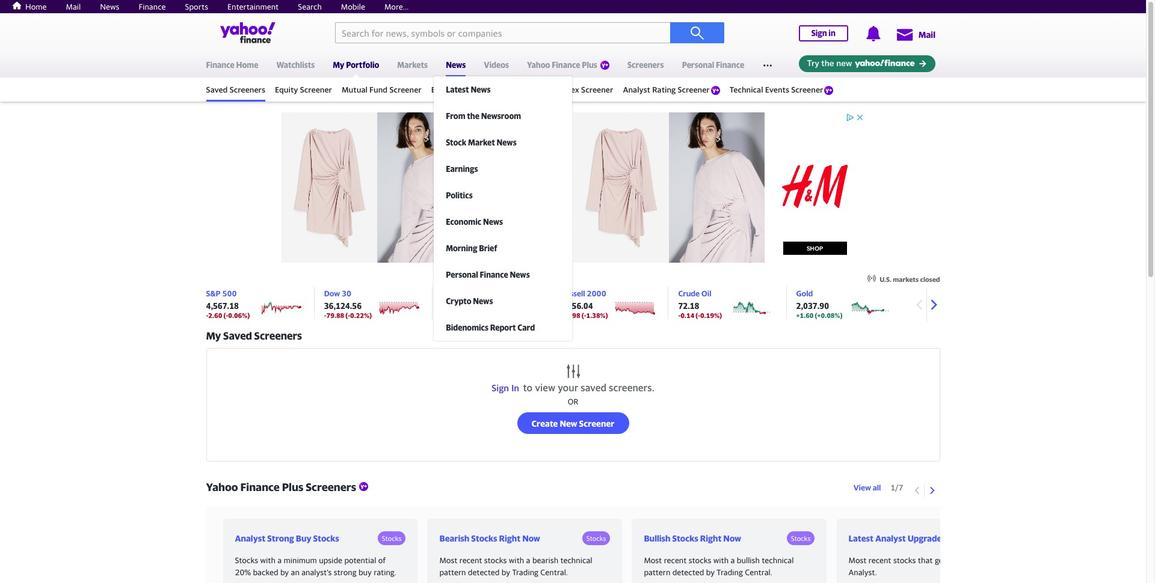 Task type: vqa. For each thing, say whether or not it's contained in the screenshot.
25.98 on the bottom of page
yes



Task type: locate. For each thing, give the bounding box(es) containing it.
fund
[[369, 85, 388, 94]]

0 vertical spatial plus
[[582, 60, 597, 70]]

personal
[[682, 60, 714, 70], [446, 270, 478, 280]]

20%
[[235, 568, 251, 577]]

yahoo finance premium logo image
[[711, 86, 720, 95], [825, 86, 834, 95]]

right up the most recent stocks with a bullish technical pattern detected by trading central.
[[700, 533, 722, 544]]

latest analyst upgraded stocks link
[[849, 532, 975, 545]]

3 with from the left
[[713, 556, 729, 566]]

now
[[522, 533, 540, 544], [723, 533, 741, 544]]

detected inside the most recent stocks with a bullish technical pattern detected by trading central.
[[672, 568, 704, 577]]

3 most from the left
[[849, 556, 867, 566]]

with for bearish
[[509, 556, 524, 566]]

2 - from the left
[[324, 312, 326, 319]]

bidenomics report card
[[446, 323, 535, 333]]

79.88
[[326, 312, 344, 319]]

my inside my portfolio link
[[333, 60, 344, 70]]

finance for yahoo finance plus
[[552, 60, 580, 70]]

1 yahoo finance premium logo image from the left
[[711, 86, 720, 95]]

economic news link
[[434, 209, 578, 235]]

mail link
[[66, 2, 81, 11], [896, 23, 936, 45]]

by inside stocks with a minimum upside potential of 20% backed by an analyst's strong buy rating.
[[280, 568, 289, 577]]

1 horizontal spatial mail link
[[896, 23, 936, 45]]

yahoo finance premium logo image down personal finance on the top
[[711, 86, 720, 95]]

technical events screener link
[[730, 79, 834, 100]]

1 central. from the left
[[540, 568, 568, 577]]

screeners
[[627, 60, 664, 70], [230, 85, 265, 94], [254, 330, 302, 342], [306, 481, 356, 494]]

mobile link
[[341, 2, 365, 11]]

0 horizontal spatial trading
[[512, 568, 538, 577]]

my left portfolio
[[333, 60, 344, 70]]

1 horizontal spatial yahoo finance premium logo image
[[825, 86, 834, 95]]

screener right futures
[[518, 85, 550, 94]]

personal finance
[[682, 60, 744, 70]]

latest up analyst.
[[849, 533, 874, 544]]

create
[[532, 418, 558, 429]]

analyst rating screener link
[[623, 79, 720, 100]]

0.14
[[681, 312, 694, 319]]

by down bullish stocks right now link
[[706, 568, 715, 577]]

stocks for bullish
[[689, 556, 711, 566]]

pattern down bullish
[[644, 568, 670, 577]]

2 now from the left
[[723, 533, 741, 544]]

0 vertical spatial latest
[[446, 85, 469, 94]]

latest inside 'link'
[[849, 533, 874, 544]]

most inside most recent stocks with a bearish technical pattern detected by trading central.
[[439, 556, 457, 566]]

3 recent from the left
[[869, 556, 891, 566]]

trading down bearish
[[512, 568, 538, 577]]

gold link
[[796, 289, 813, 298]]

0 horizontal spatial central.
[[540, 568, 568, 577]]

1 horizontal spatial trading
[[717, 568, 743, 577]]

most recent stocks with a bullish technical pattern detected by trading central.
[[644, 556, 794, 577]]

stocks
[[313, 533, 339, 544], [471, 533, 497, 544], [672, 533, 698, 544], [949, 533, 975, 544], [382, 535, 402, 542], [586, 535, 606, 542], [791, 535, 811, 542], [235, 556, 258, 566]]

2 horizontal spatial with
[[713, 556, 729, 566]]

2 horizontal spatial a
[[731, 556, 735, 566]]

more...
[[384, 2, 409, 11]]

screener right etf
[[446, 85, 478, 94]]

1 horizontal spatial plus
[[582, 60, 597, 70]]

2 a from the left
[[526, 556, 530, 566]]

pattern inside most recent stocks with a bearish technical pattern detected by trading central.
[[439, 568, 466, 577]]

screener right rating
[[678, 85, 710, 94]]

1 horizontal spatial sign
[[811, 28, 827, 38]]

rating.
[[374, 568, 397, 577]]

screeners link
[[627, 52, 664, 75]]

- inside russell 2000 1,856.04 -25.98 (-1.38%)
[[560, 312, 563, 319]]

from the newsroom
[[446, 111, 521, 121]]

dow 30 36,124.56 -79.88 (-0.22%)
[[324, 289, 372, 319]]

technical for bullish stocks right now
[[762, 556, 794, 566]]

1 horizontal spatial right
[[700, 533, 722, 544]]

most up analyst.
[[849, 556, 867, 566]]

3 (- from the left
[[582, 312, 586, 319]]

a inside most recent stocks with a bearish technical pattern detected by trading central.
[[526, 556, 530, 566]]

finance down brief
[[480, 270, 508, 280]]

0 horizontal spatial a
[[278, 556, 282, 566]]

central. inside the most recent stocks with a bullish technical pattern detected by trading central.
[[745, 568, 773, 577]]

36,124.56
[[324, 301, 362, 311]]

russell
[[560, 289, 585, 298]]

1 horizontal spatial detected
[[672, 568, 704, 577]]

2 central. from the left
[[745, 568, 773, 577]]

plus for yahoo finance plus
[[582, 60, 597, 70]]

pattern down bearish
[[439, 568, 466, 577]]

2 detected from the left
[[672, 568, 704, 577]]

- for 4,567.18
[[206, 312, 208, 319]]

upgraded
[[908, 533, 947, 544]]

1 now from the left
[[522, 533, 540, 544]]

1 horizontal spatial yahoo
[[527, 60, 550, 70]]

1 horizontal spatial latest
[[849, 533, 874, 544]]

1 vertical spatial personal
[[446, 270, 478, 280]]

1 trading from the left
[[512, 568, 538, 577]]

screener down markets
[[390, 85, 422, 94]]

my saved screeners
[[206, 330, 302, 342]]

1 horizontal spatial with
[[509, 556, 524, 566]]

(- right 0.14
[[696, 312, 700, 319]]

analyst for analyst rating screener
[[623, 85, 650, 94]]

yahoo for yahoo finance plus screeners
[[206, 481, 238, 494]]

4 - from the left
[[678, 312, 681, 319]]

russell 2000 link
[[560, 289, 606, 298]]

analyst inside 'link'
[[875, 533, 906, 544]]

finance home
[[206, 60, 258, 70]]

0 horizontal spatial now
[[522, 533, 540, 544]]

most for bearish stocks right now
[[439, 556, 457, 566]]

detected down bullish stocks right now
[[672, 568, 704, 577]]

an down minimum
[[291, 568, 300, 577]]

by inside most recent stocks that get upgraded by an analyst.
[[984, 556, 993, 566]]

my for my saved screeners
[[206, 330, 221, 342]]

1 vertical spatial mail
[[919, 29, 936, 40]]

1 horizontal spatial analyst
[[623, 85, 650, 94]]

central. inside most recent stocks with a bearish technical pattern detected by trading central.
[[540, 568, 568, 577]]

1 horizontal spatial news link
[[446, 52, 466, 78]]

0 horizontal spatial news link
[[100, 2, 119, 11]]

by inside most recent stocks with a bearish technical pattern detected by trading central.
[[502, 568, 510, 577]]

screener right "events"
[[791, 85, 823, 94]]

+1.60
[[796, 312, 814, 319]]

3 - from the left
[[560, 312, 563, 319]]

1 technical from the left
[[560, 556, 592, 566]]

1 horizontal spatial my
[[333, 60, 344, 70]]

1 vertical spatial plus
[[282, 481, 303, 494]]

news link left finance link
[[100, 2, 119, 11]]

2 pattern from the left
[[644, 568, 670, 577]]

0 horizontal spatial latest
[[446, 85, 469, 94]]

- down 4,567.18 on the left bottom of page
[[206, 312, 208, 319]]

1 recent from the left
[[460, 556, 482, 566]]

- inside dow 30 36,124.56 -79.88 (-0.22%)
[[324, 312, 326, 319]]

1 detected from the left
[[468, 568, 500, 577]]

plus up 'analyst strong buy stocks' link
[[282, 481, 303, 494]]

2 most from the left
[[644, 556, 662, 566]]

1 - from the left
[[206, 312, 208, 319]]

2 (- from the left
[[346, 312, 350, 319]]

(-
[[223, 312, 228, 319], [346, 312, 350, 319], [582, 312, 586, 319], [696, 312, 700, 319]]

0 vertical spatial yahoo
[[527, 60, 550, 70]]

bullish stocks right now link
[[644, 532, 770, 545]]

1 vertical spatial mail link
[[896, 23, 936, 45]]

saved down the 0.06%)
[[223, 330, 252, 342]]

1 horizontal spatial recent
[[664, 556, 687, 566]]

1 right from the left
[[499, 533, 521, 544]]

plus
[[582, 60, 597, 70], [282, 481, 303, 494]]

- inside crude oil 72.18 -0.14 (-0.19%)
[[678, 312, 681, 319]]

2 recent from the left
[[664, 556, 687, 566]]

analyst left strong
[[235, 533, 265, 544]]

by inside the most recent stocks with a bullish technical pattern detected by trading central.
[[706, 568, 715, 577]]

-
[[206, 312, 208, 319], [324, 312, 326, 319], [560, 312, 563, 319], [678, 312, 681, 319]]

1 vertical spatial sign
[[492, 383, 509, 393]]

(- for 4,567.18
[[223, 312, 228, 319]]

trading inside most recent stocks with a bearish technical pattern detected by trading central.
[[512, 568, 538, 577]]

0 horizontal spatial detected
[[468, 568, 500, 577]]

now for bullish stocks right now
[[723, 533, 741, 544]]

stocks down bullish stocks right now link
[[689, 556, 711, 566]]

bullish
[[644, 533, 671, 544]]

(+0.31%)
[[465, 312, 492, 319]]

3 stocks from the left
[[893, 556, 916, 566]]

central. down bullish
[[745, 568, 773, 577]]

technical right bearish
[[560, 556, 592, 566]]

2 right from the left
[[700, 533, 722, 544]]

mail link right notifications icon
[[896, 23, 936, 45]]

u.s. markets closed
[[880, 276, 940, 283]]

(- down 4,567.18 on the left bottom of page
[[223, 312, 228, 319]]

from the newsroom link
[[434, 103, 578, 129]]

(- inside russell 2000 1,856.04 -25.98 (-1.38%)
[[582, 312, 586, 319]]

finance up technical
[[716, 60, 744, 70]]

sign inside "sign in to view your saved screeners. or"
[[492, 383, 509, 393]]

2 stocks from the left
[[689, 556, 711, 566]]

0 horizontal spatial analyst
[[235, 533, 265, 544]]

2 yahoo finance premium logo image from the left
[[825, 86, 834, 95]]

recent inside most recent stocks with a bearish technical pattern detected by trading central.
[[460, 556, 482, 566]]

trading down bullish
[[717, 568, 743, 577]]

recent down bearish
[[460, 556, 482, 566]]

technical right bullish
[[762, 556, 794, 566]]

0 horizontal spatial with
[[260, 556, 276, 566]]

by for bullish stocks right now
[[706, 568, 715, 577]]

0 vertical spatial sign
[[811, 28, 827, 38]]

now up bullish
[[723, 533, 741, 544]]

yahoo finance premium logo image inside analyst rating screener link
[[711, 86, 720, 95]]

(- for 36,124.56
[[346, 312, 350, 319]]

0 horizontal spatial plus
[[282, 481, 303, 494]]

1 a from the left
[[278, 556, 282, 566]]

1 vertical spatial latest
[[849, 533, 874, 544]]

saved down finance home
[[206, 85, 228, 94]]

most inside most recent stocks that get upgraded by an analyst.
[[849, 556, 867, 566]]

news link up etf screener
[[446, 52, 466, 78]]

Search for news, symbols or companies text field
[[335, 22, 670, 43]]

(- inside crude oil 72.18 -0.14 (-0.19%)
[[696, 312, 700, 319]]

portfolio
[[346, 60, 379, 70]]

bearish
[[439, 533, 470, 544]]

next image
[[924, 296, 943, 314]]

0 vertical spatial mail
[[66, 2, 81, 11]]

personal up nasdaq link
[[446, 270, 478, 280]]

by down bearish stocks right now link
[[502, 568, 510, 577]]

screener inside button
[[579, 418, 615, 429]]

1 vertical spatial news link
[[446, 52, 466, 78]]

mutual
[[342, 85, 368, 94]]

yahoo finance premium logo image for analyst rating screener
[[711, 86, 720, 95]]

0 horizontal spatial technical
[[560, 556, 592, 566]]

now for bearish stocks right now
[[522, 533, 540, 544]]

analyst left rating
[[623, 85, 650, 94]]

finance for personal finance
[[716, 60, 744, 70]]

2 horizontal spatial stocks
[[893, 556, 916, 566]]

now up bearish
[[522, 533, 540, 544]]

news
[[100, 2, 119, 11], [446, 60, 466, 70], [471, 85, 491, 94], [497, 138, 517, 147], [483, 217, 503, 227], [510, 270, 530, 280], [473, 297, 493, 306]]

with inside most recent stocks with a bearish technical pattern detected by trading central.
[[509, 556, 524, 566]]

my down 2.60
[[206, 330, 221, 342]]

0 vertical spatial personal
[[682, 60, 714, 70]]

finance
[[139, 2, 166, 11], [206, 60, 235, 70], [552, 60, 580, 70], [716, 60, 744, 70], [480, 270, 508, 280], [240, 481, 280, 494]]

a left bearish
[[526, 556, 530, 566]]

mail link right home link
[[66, 2, 81, 11]]

nasdaq 14,229.91 +44.42 (+0.31%)
[[442, 289, 492, 319]]

stocks down bearish stocks right now
[[484, 556, 507, 566]]

equity screener
[[275, 85, 332, 94]]

personal down search icon
[[682, 60, 714, 70]]

back image
[[914, 487, 921, 494]]

1 vertical spatial an
[[291, 568, 300, 577]]

view all link
[[854, 483, 881, 492]]

navigation
[[0, 49, 1146, 341]]

2 technical from the left
[[762, 556, 794, 566]]

most inside the most recent stocks with a bullish technical pattern detected by trading central.
[[644, 556, 662, 566]]

0 vertical spatial my
[[333, 60, 344, 70]]

yahoo for yahoo finance plus
[[527, 60, 550, 70]]

technical inside the most recent stocks with a bullish technical pattern detected by trading central.
[[762, 556, 794, 566]]

with down bullish stocks right now link
[[713, 556, 729, 566]]

notifications image
[[866, 26, 881, 42]]

1 vertical spatial yahoo
[[206, 481, 238, 494]]

a up the backed
[[278, 556, 282, 566]]

0 horizontal spatial recent
[[460, 556, 482, 566]]

0 vertical spatial mail link
[[66, 2, 81, 11]]

watchlists link
[[276, 52, 315, 75]]

1 horizontal spatial technical
[[762, 556, 794, 566]]

by for analyst strong buy stocks
[[280, 568, 289, 577]]

right up most recent stocks with a bearish technical pattern detected by trading central.
[[499, 533, 521, 544]]

stock market news link
[[434, 129, 578, 156]]

trading inside the most recent stocks with a bullish technical pattern detected by trading central.
[[717, 568, 743, 577]]

a for bullish stocks right now
[[731, 556, 735, 566]]

0 horizontal spatial sign
[[492, 383, 509, 393]]

s&p 500 4,567.18 -2.60 (-0.06%)
[[206, 289, 250, 319]]

2 horizontal spatial analyst
[[875, 533, 906, 544]]

yahoo finance premium logo image down try the new yahoo finance image
[[825, 86, 834, 95]]

most down bullish
[[644, 556, 662, 566]]

yahoo finance plus screeners
[[206, 481, 356, 494]]

economic news
[[446, 217, 503, 227]]

earnings link
[[434, 156, 578, 182]]

+44.42
[[442, 312, 464, 319]]

recent
[[460, 556, 482, 566], [664, 556, 687, 566], [869, 556, 891, 566]]

sign in to view your saved screeners. or
[[492, 382, 655, 407]]

detected down bearish stocks right now
[[468, 568, 500, 577]]

plus left premium yahoo finance logo
[[582, 60, 597, 70]]

(- inside dow 30 36,124.56 -79.88 (-0.22%)
[[346, 312, 350, 319]]

nasdaq
[[442, 289, 469, 298]]

latest right etf
[[446, 85, 469, 94]]

saved
[[581, 382, 607, 394]]

stocks inside most recent stocks with a bearish technical pattern detected by trading central.
[[484, 556, 507, 566]]

2 horizontal spatial recent
[[869, 556, 891, 566]]

screener right new
[[579, 418, 615, 429]]

2 horizontal spatial most
[[849, 556, 867, 566]]

politics link
[[434, 182, 578, 209]]

stock market news
[[446, 138, 517, 147]]

sign in link
[[492, 383, 519, 393]]

pattern inside the most recent stocks with a bullish technical pattern detected by trading central.
[[644, 568, 670, 577]]

1 horizontal spatial home
[[236, 60, 258, 70]]

latest inside 'link'
[[446, 85, 469, 94]]

1 most from the left
[[439, 556, 457, 566]]

a inside the most recent stocks with a bullish technical pattern detected by trading central.
[[731, 556, 735, 566]]

2 with from the left
[[509, 556, 524, 566]]

stocks left that
[[893, 556, 916, 566]]

2 trading from the left
[[717, 568, 743, 577]]

- down 36,124.56 at the bottom
[[324, 312, 326, 319]]

1 vertical spatial home
[[236, 60, 258, 70]]

a inside stocks with a minimum upside potential of 20% backed by an analyst's strong buy rating.
[[278, 556, 282, 566]]

0 horizontal spatial an
[[291, 568, 300, 577]]

personal for personal finance
[[682, 60, 714, 70]]

home link
[[8, 1, 47, 11]]

central. down bearish
[[540, 568, 568, 577]]

(- down 36,124.56 at the bottom
[[346, 312, 350, 319]]

0 horizontal spatial most
[[439, 556, 457, 566]]

crude
[[678, 289, 700, 298]]

a
[[278, 556, 282, 566], [526, 556, 530, 566], [731, 556, 735, 566]]

with down bearish stocks right now link
[[509, 556, 524, 566]]

recent up analyst.
[[869, 556, 891, 566]]

0 horizontal spatial pattern
[[439, 568, 466, 577]]

an right the upgraded in the bottom right of the page
[[995, 556, 1003, 566]]

pattern for bullish stocks right now
[[644, 568, 670, 577]]

gold 2,037.90 +1.60 (+0.08%)
[[796, 289, 843, 319]]

trading for bullish stocks right now
[[717, 568, 743, 577]]

finance for yahoo finance plus screeners
[[240, 481, 280, 494]]

0 vertical spatial news link
[[100, 2, 119, 11]]

0 horizontal spatial my
[[206, 330, 221, 342]]

1 vertical spatial my
[[206, 330, 221, 342]]

by right the backed
[[280, 568, 289, 577]]

with inside the most recent stocks with a bullish technical pattern detected by trading central.
[[713, 556, 729, 566]]

mail right notifications icon
[[919, 29, 936, 40]]

recent inside the most recent stocks with a bullish technical pattern detected by trading central.
[[664, 556, 687, 566]]

stocks inside the most recent stocks with a bullish technical pattern detected by trading central.
[[689, 556, 711, 566]]

right
[[499, 533, 521, 544], [700, 533, 722, 544]]

1 stocks from the left
[[484, 556, 507, 566]]

index screener link
[[559, 79, 613, 100]]

analyst left upgraded
[[875, 533, 906, 544]]

finance up index
[[552, 60, 580, 70]]

technical inside most recent stocks with a bearish technical pattern detected by trading central.
[[560, 556, 592, 566]]

0 horizontal spatial yahoo
[[206, 481, 238, 494]]

1 (- from the left
[[223, 312, 228, 319]]

0 vertical spatial an
[[995, 556, 1003, 566]]

most for bullish stocks right now
[[644, 556, 662, 566]]

(- inside s&p 500 4,567.18 -2.60 (-0.06%)
[[223, 312, 228, 319]]

stocks for bearish
[[484, 556, 507, 566]]

3 a from the left
[[731, 556, 735, 566]]

1 pattern from the left
[[439, 568, 466, 577]]

1 horizontal spatial central.
[[745, 568, 773, 577]]

finance up strong
[[240, 481, 280, 494]]

upside
[[319, 556, 342, 566]]

sign
[[811, 28, 827, 38], [492, 383, 509, 393]]

closed
[[920, 276, 940, 283]]

0 horizontal spatial personal
[[446, 270, 478, 280]]

yahoo finance premium logo image inside technical events screener link
[[825, 86, 834, 95]]

7
[[899, 483, 903, 492]]

1 with from the left
[[260, 556, 276, 566]]

news link
[[100, 2, 119, 11], [446, 52, 466, 78]]

4 (- from the left
[[696, 312, 700, 319]]

0 horizontal spatial stocks
[[484, 556, 507, 566]]

mail right home link
[[66, 2, 81, 11]]

0 horizontal spatial right
[[499, 533, 521, 544]]

1 horizontal spatial pattern
[[644, 568, 670, 577]]

1 horizontal spatial an
[[995, 556, 1003, 566]]

screener down premium yahoo finance logo
[[581, 85, 613, 94]]

yahoo
[[527, 60, 550, 70], [206, 481, 238, 494]]

- down 72.18 at the right bottom of the page
[[678, 312, 681, 319]]

bidenomics
[[446, 323, 489, 333]]

by right the upgraded in the bottom right of the page
[[984, 556, 993, 566]]

a left bullish
[[731, 556, 735, 566]]

- inside s&p 500 4,567.18 -2.60 (-0.06%)
[[206, 312, 208, 319]]

(- down 1,856.04
[[582, 312, 586, 319]]

with up the backed
[[260, 556, 276, 566]]

that
[[918, 556, 933, 566]]

- for 72.18
[[678, 312, 681, 319]]

1 horizontal spatial now
[[723, 533, 741, 544]]

recent down bullish stocks right now
[[664, 556, 687, 566]]

0 horizontal spatial yahoo finance premium logo image
[[711, 86, 720, 95]]

- down 1,856.04
[[560, 312, 563, 319]]

0 vertical spatial home
[[25, 2, 47, 11]]

detected inside most recent stocks with a bearish technical pattern detected by trading central.
[[468, 568, 500, 577]]

1 horizontal spatial stocks
[[689, 556, 711, 566]]

most down bearish
[[439, 556, 457, 566]]

personal for personal finance news
[[446, 270, 478, 280]]

1 horizontal spatial a
[[526, 556, 530, 566]]

russell 2000 1,856.04 -25.98 (-1.38%)
[[560, 289, 608, 319]]

1 horizontal spatial personal
[[682, 60, 714, 70]]

1 horizontal spatial most
[[644, 556, 662, 566]]

pattern for bearish stocks right now
[[439, 568, 466, 577]]

stocks inside stocks with a minimum upside potential of 20% backed by an analyst's strong buy rating.
[[235, 556, 258, 566]]



Task type: describe. For each thing, give the bounding box(es) containing it.
nasdaq link
[[442, 289, 469, 298]]

view
[[854, 483, 871, 492]]

create new screener button
[[517, 413, 629, 434]]

index screener
[[559, 85, 613, 94]]

markets
[[397, 60, 428, 70]]

latest news link
[[434, 76, 578, 103]]

from
[[446, 111, 465, 121]]

market
[[468, 138, 495, 147]]

in
[[511, 383, 519, 393]]

economic
[[446, 217, 481, 227]]

card
[[518, 323, 535, 333]]

crypto
[[446, 297, 471, 306]]

premium yahoo finance logo image
[[600, 61, 609, 70]]

screener right equity
[[300, 85, 332, 94]]

1.38%)
[[586, 312, 608, 319]]

with for bullish
[[713, 556, 729, 566]]

finance link
[[139, 2, 166, 11]]

recent inside most recent stocks that get upgraded by an analyst.
[[869, 556, 891, 566]]

potential
[[344, 556, 376, 566]]

my for my portfolio
[[333, 60, 344, 70]]

central. for bearish stocks right now
[[540, 568, 568, 577]]

latest for latest analyst upgraded stocks
[[849, 533, 874, 544]]

backed
[[253, 568, 278, 577]]

entertainment
[[227, 2, 279, 11]]

mutual fund screener link
[[342, 79, 422, 100]]

futures screener
[[488, 85, 550, 94]]

buy
[[359, 568, 372, 577]]

markets link
[[397, 52, 428, 75]]

next image
[[929, 487, 936, 494]]

right for bullish stocks right now
[[700, 533, 722, 544]]

1 / 7
[[891, 483, 903, 492]]

central. for bullish stocks right now
[[745, 568, 773, 577]]

1
[[891, 483, 895, 492]]

sign for sign in
[[811, 28, 827, 38]]

finance left sports
[[139, 2, 166, 11]]

markets
[[893, 276, 919, 283]]

sign for sign in to view your saved screeners. or
[[492, 383, 509, 393]]

get
[[935, 556, 946, 566]]

futures
[[488, 85, 516, 94]]

your
[[558, 382, 578, 394]]

strong
[[267, 533, 294, 544]]

advertisement region
[[281, 113, 865, 263]]

or
[[568, 397, 578, 407]]

1 vertical spatial saved
[[223, 330, 252, 342]]

right for bearish stocks right now
[[499, 533, 521, 544]]

bearish stocks right now link
[[439, 532, 566, 545]]

- for 36,124.56
[[324, 312, 326, 319]]

oil
[[702, 289, 711, 298]]

recent for bullish
[[664, 556, 687, 566]]

latest for latest news
[[446, 85, 469, 94]]

all
[[873, 483, 881, 492]]

a for bearish stocks right now
[[526, 556, 530, 566]]

recent for bearish
[[460, 556, 482, 566]]

finance for personal finance news
[[480, 270, 508, 280]]

72.18
[[678, 301, 699, 311]]

analyst strong buy stocks link
[[235, 532, 361, 545]]

search image
[[690, 26, 705, 40]]

by for bearish stocks right now
[[502, 568, 510, 577]]

analyst for analyst strong buy stocks
[[235, 533, 265, 544]]

0 horizontal spatial mail link
[[66, 2, 81, 11]]

sign in
[[811, 28, 836, 38]]

1 horizontal spatial mail
[[919, 29, 936, 40]]

index
[[559, 85, 579, 94]]

(- for 1,856.04
[[582, 312, 586, 319]]

detected for bearish
[[468, 568, 500, 577]]

view all
[[854, 483, 881, 492]]

plus for yahoo finance plus screeners
[[282, 481, 303, 494]]

0 vertical spatial saved
[[206, 85, 228, 94]]

4,567.18
[[206, 301, 239, 311]]

detected for bullish
[[672, 568, 704, 577]]

sports link
[[185, 2, 208, 11]]

2.60
[[208, 312, 222, 319]]

2,037.90
[[796, 301, 829, 311]]

of
[[378, 556, 386, 566]]

stocks inside most recent stocks that get upgraded by an analyst.
[[893, 556, 916, 566]]

navigation containing finance home
[[0, 49, 1146, 341]]

dow
[[324, 289, 340, 298]]

my portfolio
[[333, 60, 379, 70]]

(- for 72.18
[[696, 312, 700, 319]]

earnings
[[446, 164, 478, 174]]

25.98
[[563, 312, 580, 319]]

analyst rating screener
[[623, 85, 710, 94]]

most recent stocks that get upgraded by an analyst.
[[849, 556, 1003, 577]]

stocks with a minimum upside potential of 20% backed by an analyst's strong buy rating.
[[235, 556, 397, 577]]

14,229.91
[[442, 301, 480, 311]]

an inside stocks with a minimum upside potential of 20% backed by an analyst's strong buy rating.
[[291, 568, 300, 577]]

with inside stocks with a minimum upside potential of 20% backed by an analyst's strong buy rating.
[[260, 556, 276, 566]]

bidenomics report card link
[[434, 315, 578, 341]]

latest news
[[446, 85, 491, 94]]

sports
[[185, 2, 208, 11]]

an inside most recent stocks that get upgraded by an analyst.
[[995, 556, 1003, 566]]

technical for bearish stocks right now
[[560, 556, 592, 566]]

home inside navigation
[[236, 60, 258, 70]]

finance home link
[[206, 52, 258, 75]]

create new screener
[[532, 418, 615, 429]]

more... link
[[384, 2, 409, 11]]

equity
[[275, 85, 298, 94]]

analyst.
[[849, 568, 877, 577]]

0 horizontal spatial mail
[[66, 2, 81, 11]]

previous image
[[910, 296, 928, 314]]

(+0.08%)
[[815, 312, 843, 319]]

stocks inside 'link'
[[949, 533, 975, 544]]

1,856.04
[[560, 301, 593, 311]]

videos
[[484, 60, 509, 70]]

try the new yahoo finance image
[[799, 56, 935, 72]]

new
[[560, 418, 577, 429]]

0 horizontal spatial home
[[25, 2, 47, 11]]

yahoo finance premium logo image for technical events screener
[[825, 86, 834, 95]]

etf screener link
[[431, 79, 478, 100]]

s&p 500 link
[[206, 289, 237, 298]]

0.22%)
[[350, 312, 372, 319]]

2000
[[587, 289, 606, 298]]

saved screeners
[[206, 85, 265, 94]]

finance up saved screeners
[[206, 60, 235, 70]]

screener inside "link"
[[581, 85, 613, 94]]

mutual fund screener
[[342, 85, 422, 94]]

latest analyst upgraded stocks
[[849, 533, 975, 544]]

sign in link
[[799, 25, 848, 42]]

- for 1,856.04
[[560, 312, 563, 319]]

yahoo finance plus
[[527, 60, 597, 70]]

to
[[523, 382, 533, 394]]

analyst's
[[302, 568, 332, 577]]

news inside 'link'
[[471, 85, 491, 94]]

trading for bearish stocks right now
[[512, 568, 538, 577]]

personal finance link
[[682, 52, 744, 75]]

mobile
[[341, 2, 365, 11]]



